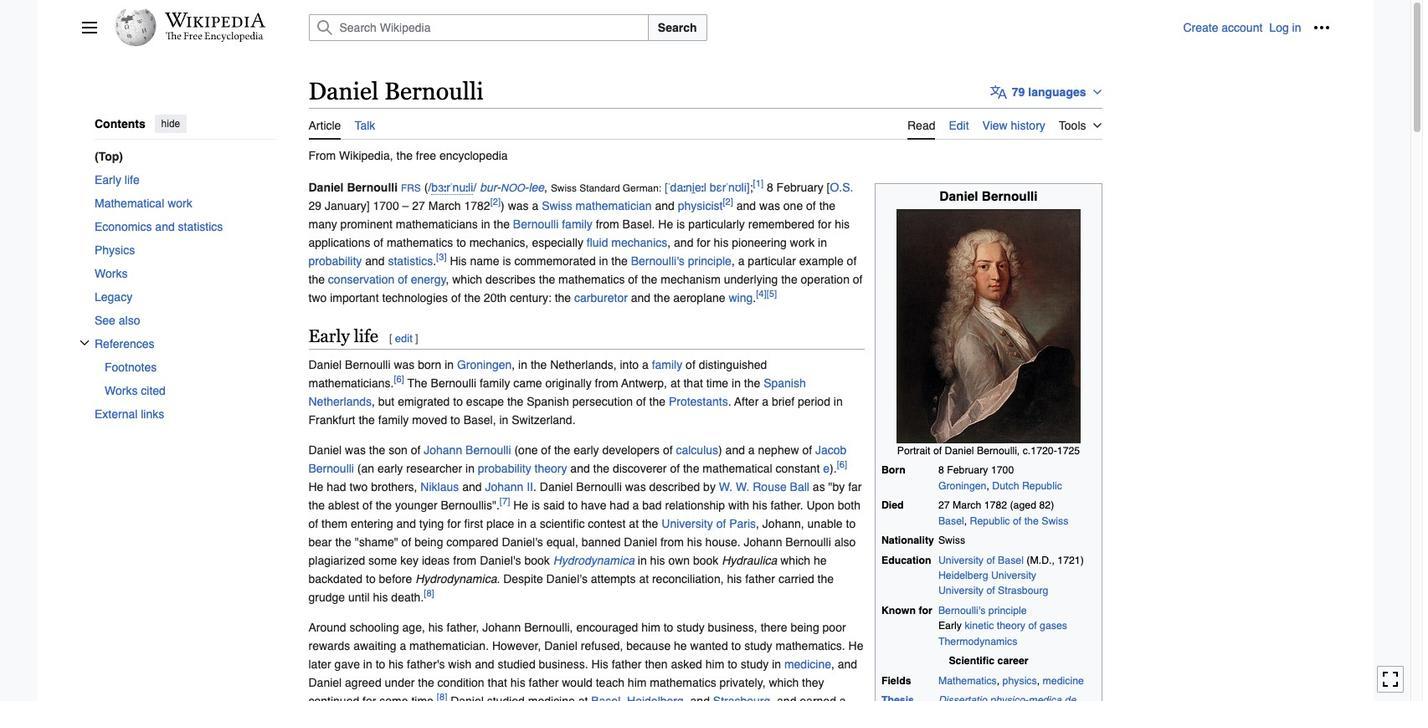 Task type: describe. For each thing, give the bounding box(es) containing it.
particularly
[[689, 217, 745, 231]]

groningen inside 8 february 1700 groningen , dutch republic
[[939, 480, 987, 492]]

fullscreen image
[[1383, 672, 1399, 689]]

daniel down frankfurt
[[309, 443, 342, 457]]

edit link
[[395, 332, 413, 345]]

and up physics link
[[155, 220, 174, 233]]

and up mechanism
[[674, 236, 694, 249]]

for inside "from basel. he is particularly remembered for his applications of mathematics to mechanics, especially"
[[818, 217, 832, 231]]

. inside the "fluid mechanics , and for his pioneering work in probability and statistics . [3] his name is commemorated in the bernoulli's principle"
[[433, 254, 436, 268]]

march inside ; [1] 8 february [ o.s. 29 january] 1700 – 27 march 1782 [2] ) was a swiss mathematician and physicist [2]
[[429, 199, 461, 212]]

1782 inside ; [1] 8 february [ o.s. 29 january] 1700 – 27 march 1782 [2] ) was a swiss mathematician and physicist [2]
[[464, 199, 490, 212]]

, johann, unable to bear the "shame" of being compared daniel's equal, banned daniel from his house. johann bernoulli also plagiarized some key ideas from daniel's book
[[309, 517, 856, 567]]

mathematics.
[[776, 639, 846, 653]]

, down gases
[[1037, 676, 1040, 687]]

1 horizontal spatial medicine
[[1043, 676, 1084, 687]]

frs link
[[401, 182, 421, 194]]

0 vertical spatial groningen
[[457, 358, 512, 371]]

daniel up 'article' link
[[309, 78, 379, 105]]

in right period in the right of the page
[[834, 395, 843, 408]]

protestants link
[[669, 395, 728, 408]]

mathematician
[[576, 199, 652, 212]]

statistics inside the "fluid mechanics , and for his pioneering work in probability and statistics . [3] his name is commemorated in the bernoulli's principle"
[[388, 254, 433, 268]]

the left 'free'
[[397, 149, 413, 162]]

early inside nationality swiss education university of basel (m.d., 1721) heidelberg university university of strasbourg known for bernoulli's principle early kinetic theory of gases thermodynamics scientific career
[[939, 621, 962, 633]]

carried
[[779, 572, 815, 586]]

1 horizontal spatial groningen link
[[939, 480, 987, 492]]

his left own
[[650, 554, 665, 567]]

1782 inside 27 march 1782 (aged 82) basel , republic of the swiss
[[985, 500, 1008, 512]]

, up came
[[512, 358, 515, 371]]

bernoulli, inside around schooling age, his father, johann bernoulli, encouraged him to study business, there being poor rewards awaiting a mathematician. however, daniel refused, because he wanted to study mathematics. he later gave in to his father's wish and studied business. his father then asked him to study in
[[524, 621, 573, 634]]

university up heidelberg
[[939, 555, 984, 567]]

29
[[309, 199, 322, 212]]

[4] link
[[756, 288, 767, 300]]

into
[[620, 358, 639, 371]]

daniel's inside . despite daniel's attempts at reconciliation, his father carried the grudge until his death.
[[547, 572, 588, 586]]

bernoulli inside the [6] the bernoulli family came originally from antwerp, at that time in the
[[431, 376, 477, 390]]

early life inside daniel bernoulli element
[[309, 326, 379, 346]]

0 vertical spatial [6] link
[[394, 373, 404, 385]]

footnotes
[[104, 360, 156, 374]]

from down "compared"
[[453, 554, 477, 567]]

legacy link
[[94, 285, 275, 309]]

Search search field
[[289, 14, 1184, 41]]

of inside as "by far the ablest of the younger bernoullis".
[[363, 499, 373, 512]]

also inside , johann, unable to bear the "shame" of being compared daniel's equal, banned daniel from his house. johann bernoulli also plagiarized some key ideas from daniel's book
[[835, 536, 856, 549]]

see also
[[94, 314, 140, 327]]

view history link
[[983, 109, 1046, 138]]

of down fluid mechanics 'link'
[[628, 273, 638, 286]]

his inside the "fluid mechanics , and for his pioneering work in probability and statistics . [3] his name is commemorated in the bernoulli's principle"
[[714, 236, 729, 249]]

under
[[385, 676, 415, 690]]

frs
[[401, 182, 421, 194]]

died
[[882, 500, 904, 512]]

from inside the [6] the bernoulli family came originally from antwerp, at that time in the
[[595, 376, 619, 390]]

for inside he is said to have had a bad relationship with his father. upon both of them entering and tying for first place in a scientific contest at the
[[447, 517, 461, 531]]

daniel up said
[[540, 480, 573, 494]]

[7] link
[[500, 496, 510, 507]]

of left 20th at the left
[[451, 291, 461, 305]]

the up came
[[531, 358, 547, 371]]

language progressive image
[[991, 84, 1007, 100]]

0 vertical spatial bernoulli,
[[977, 445, 1020, 457]]

79
[[1012, 85, 1025, 99]]

of up "heidelberg university" link
[[987, 555, 996, 567]]

teach
[[596, 676, 625, 690]]

Search Wikipedia search field
[[309, 14, 649, 41]]

legacy
[[94, 290, 132, 303]]

university up strasbourg
[[992, 570, 1037, 582]]

daniel up february
[[945, 445, 974, 457]]

of left calculus link
[[663, 443, 673, 457]]

a inside , a particular example of the
[[738, 254, 745, 268]]

to up because
[[664, 621, 674, 634]]

privately,
[[720, 676, 766, 690]]

, inside 27 march 1782 (aged 82) basel , republic of the swiss
[[965, 516, 967, 527]]

came
[[514, 376, 542, 390]]

cited
[[141, 384, 165, 397]]

house.
[[706, 536, 741, 549]]

2 book from the left
[[693, 554, 719, 567]]

of right operation
[[853, 273, 863, 286]]

bernoulli family
[[513, 217, 593, 231]]

1700
[[992, 465, 1014, 477]]

described
[[650, 480, 700, 494]]

"shame"
[[355, 536, 398, 549]]

1 vertical spatial medicine link
[[1043, 676, 1084, 687]]

of left gases
[[1029, 621, 1037, 633]]

principle inside nationality swiss education university of basel (m.d., 1721) heidelberg university university of strasbourg known for bernoulli's principle early kinetic theory of gases thermodynamics scientific career
[[989, 605, 1027, 617]]

, right -
[[544, 181, 548, 194]]

the down came
[[507, 395, 524, 408]]

calculus
[[676, 443, 719, 457]]

the inside he is said to have had a bad relationship with his father. upon both of them entering and tying for first place in a scientific contest at the
[[642, 517, 659, 531]]

1 horizontal spatial early
[[309, 326, 350, 346]]

wikipedia image
[[165, 13, 265, 28]]

niklaus
[[421, 480, 459, 494]]

mathematical work
[[94, 196, 192, 210]]

in inside and was one of the many prominent mathematicians in the
[[481, 217, 490, 231]]

spanish inside spanish netherlands
[[764, 376, 806, 390]]

conservation of energy
[[328, 273, 446, 286]]

to inside he is said to have had a bad relationship with his father. upon both of them entering and tying for first place in a scientific contest at the
[[568, 499, 578, 512]]

continued
[[309, 695, 359, 702]]

from wikipedia, the free encyclopedia
[[309, 149, 508, 162]]

mathematical
[[703, 462, 773, 475]]

johann up [7] link
[[485, 480, 524, 494]]

fluid
[[587, 236, 608, 249]]

[
[[389, 332, 392, 345]]

his inside around schooling age, his father, johann bernoulli, encouraged him to study business, there being poor rewards awaiting a mathematician. however, daniel refused, because he wanted to study mathematics. he later gave in to his father's wish and studied business. his father then asked him to study in
[[592, 658, 609, 671]]

0 horizontal spatial work
[[167, 196, 192, 210]]

example
[[800, 254, 844, 268]]

the down brothers,
[[376, 499, 392, 512]]

to inside . after a brief period in frankfurt the family moved to basel, in switzerland.
[[451, 413, 460, 427]]

[5] link
[[767, 288, 777, 300]]

life inside "link"
[[124, 173, 139, 186]]

[3] link
[[436, 251, 447, 263]]

kinetic theory of gases link
[[965, 621, 1068, 633]]

theory inside nationality swiss education university of basel (m.d., 1721) heidelberg university university of strasbourg known for bernoulli's principle early kinetic theory of gases thermodynamics scientific career
[[997, 621, 1026, 633]]

period
[[798, 395, 831, 408]]

had inside he is said to have had a bad relationship with his father. upon both of them entering and tying for first place in a scientific contest at the
[[610, 499, 630, 512]]

from up own
[[661, 536, 684, 549]]

hydrodynamica link
[[553, 554, 635, 567]]

mathematician link
[[576, 199, 652, 212]]

a up mathematical
[[749, 443, 755, 457]]

basel for (m.d.,
[[998, 555, 1024, 567]]

daniel up 'mathematicians.'
[[309, 358, 342, 371]]

younger
[[395, 499, 438, 512]]

links
[[140, 407, 164, 421]]

0 vertical spatial him
[[642, 621, 661, 634]]

and up bernoullis".
[[462, 480, 482, 494]]

father inside around schooling age, his father, johann bernoulli, encouraged him to study business, there being poor rewards awaiting a mathematician. however, daniel refused, because he wanted to study mathematics. he later gave in to his father's wish and studied business. his father then asked him to study in
[[612, 658, 642, 671]]

heidelberg university link
[[939, 570, 1037, 582]]

dutch
[[993, 480, 1020, 492]]

27 inside 27 march 1782 (aged 82) basel , republic of the swiss
[[939, 500, 950, 512]]

1 horizontal spatial early
[[574, 443, 599, 457]]

was inside and was one of the many prominent mathematicians in the
[[760, 199, 781, 212]]

is inside the "fluid mechanics , and for his pioneering work in probability and statistics . [3] his name is commemorated in the bernoulli's principle"
[[503, 254, 511, 268]]

book inside , johann, unable to bear the "shame" of being compared daniel's equal, banned daniel from his house. johann bernoulli also plagiarized some key ideas from daniel's book
[[525, 554, 550, 567]]

gave
[[335, 658, 360, 671]]

at inside he is said to have had a bad relationship with his father. upon both of them entering and tying for first place in a scientific contest at the
[[629, 517, 639, 531]]

him inside , and daniel agreed under the condition that his father would teach him mathematics privately, which they continued for some time.
[[628, 676, 647, 690]]

was up the (an
[[345, 443, 366, 457]]

daniel bernoulli for wikipedia,
[[309, 78, 484, 105]]

to up privately,
[[728, 658, 738, 671]]

[ edit ]
[[389, 332, 418, 345]]

swiss inside the daniel bernoulli frs ( / b ɜːr ˈ n uː l i / bur- noo -lee , swiss standard german:
[[551, 182, 577, 194]]

refused,
[[581, 639, 623, 653]]

the inside , and daniel agreed under the condition that his father would teach him mathematics privately, which they continued for some time.
[[418, 676, 434, 690]]

1 horizontal spatial )
[[719, 443, 723, 457]]

, inside , and daniel agreed under the condition that his father would teach him mathematics privately, which they continued for some time.
[[832, 658, 835, 671]]

bernoulli inside jacob bernoulli
[[309, 462, 354, 475]]

one
[[784, 199, 803, 212]]

in right the basel,
[[500, 413, 509, 427]]

bernoulli up 'free'
[[385, 78, 484, 105]]

works cited link
[[104, 379, 275, 402]]

a inside . after a brief period in frankfurt the family moved to basel, in switzerland.
[[762, 395, 769, 408]]

which inside , and daniel agreed under the condition that his father would teach him mathematics privately, which they continued for some time.
[[769, 676, 799, 690]]

to down business,
[[732, 639, 741, 653]]

the down switzerland.
[[554, 443, 571, 457]]

by
[[704, 480, 716, 494]]

early life link
[[94, 168, 275, 191]]

march inside 27 march 1782 (aged 82) basel , republic of the swiss
[[953, 500, 982, 512]]

1 vertical spatial him
[[706, 658, 725, 671]]

studied
[[498, 658, 536, 671]]

, inside 8 february 1700 groningen , dutch republic
[[987, 480, 990, 492]]

;
[[750, 181, 753, 194]]

daniel down the edit
[[940, 189, 979, 205]]

and inside around schooling age, his father, johann bernoulli, encouraged him to study business, there being poor rewards awaiting a mathematician. however, daniel refused, because he wanted to study mathematics. he later gave in to his father's wish and studied business. his father then asked him to study in
[[475, 658, 495, 671]]

, left physics
[[997, 676, 1000, 687]]

b
[[432, 181, 438, 194]]

his right the age,
[[429, 621, 444, 634]]

republic inside 8 february 1700 groningen , dutch republic
[[1023, 480, 1063, 492]]

many
[[309, 217, 337, 231]]

in down fluid
[[599, 254, 608, 268]]

in up example
[[818, 236, 827, 249]]

daniel bernoulli main content
[[302, 75, 1330, 702]]

0 horizontal spatial also
[[118, 314, 140, 327]]

wing
[[729, 291, 753, 305]]

aeroplane
[[674, 291, 726, 305]]

of inside "from basel. he is particularly remembered for his applications of mathematics to mechanics, especially"
[[374, 236, 384, 249]]

bernoulli down view history
[[982, 189, 1038, 205]]

and up conservation of energy at left top
[[365, 254, 385, 268]]

of up "house."
[[717, 517, 726, 531]]

which inside , which describes the mathematics of the mechanism underlying the operation of two important technologies of the 20th century: the
[[452, 273, 482, 286]]

operation
[[801, 273, 850, 286]]

swiss inside 27 march 1782 (aged 82) basel , republic of the swiss
[[1042, 516, 1069, 527]]

university down relationship
[[662, 517, 713, 531]]

bernoulli up january] 1700
[[347, 181, 398, 194]]

his up under
[[389, 658, 404, 671]]

of right (one in the left bottom of the page
[[541, 443, 551, 457]]

in up came
[[518, 358, 528, 371]]

family up the especially
[[562, 217, 593, 231]]

encyclopedia
[[440, 149, 508, 162]]

1 vertical spatial bernoulli's principle link
[[939, 605, 1027, 617]]

father inside , and daniel agreed under the condition that his father would teach him mathematics privately, which they continued for some time.
[[529, 676, 559, 690]]

he inside "from basel. he is particularly remembered for his applications of mathematics to mechanics, especially"
[[659, 217, 674, 231]]

to inside which he backdated to before
[[366, 572, 376, 586]]

the up carburetor and the aeroplane wing . [4] [5]
[[641, 273, 658, 286]]

his right until
[[373, 591, 388, 604]]

. inside carburetor and the aeroplane wing . [4] [5]
[[753, 291, 756, 305]]

1 [2] link from the left
[[490, 196, 501, 208]]

his down hydraulica
[[727, 572, 742, 586]]

have
[[581, 499, 607, 512]]

o.s. link
[[830, 181, 854, 194]]

that inside , and daniel agreed under the condition that his father would teach him mathematics privately, which they continued for some time.
[[488, 676, 507, 690]]

of down "heidelberg university" link
[[987, 586, 996, 598]]

, left but on the left of the page
[[372, 395, 375, 408]]

0 vertical spatial statistics
[[178, 220, 223, 233]]

ɜːr
[[438, 181, 451, 194]]

his inside the "fluid mechanics , and for his pioneering work in probability and statistics . [3] his name is commemorated in the bernoulli's principle"
[[450, 254, 467, 268]]

bernoulli up the have
[[577, 480, 622, 494]]

johann up researcher
[[424, 443, 462, 457]]

backdated
[[309, 572, 363, 586]]

after
[[735, 395, 759, 408]]

son
[[389, 443, 408, 457]]

the down o.s.
[[820, 199, 836, 212]]

relationship
[[665, 499, 725, 512]]

0 vertical spatial study
[[677, 621, 705, 634]]

he up them on the bottom
[[309, 480, 324, 494]]

in inside (an early researcher in probability theory and the discoverer of the mathematical constant e ). [6]
[[466, 462, 475, 475]]

he is said to have had a bad relationship with his father. upon both of them entering and tying for first place in a scientific contest at the
[[309, 499, 861, 531]]

family up antwerp,
[[652, 358, 683, 371]]

the up the "mechanics,"
[[494, 217, 510, 231]]

bernoulli down the swiss link
[[513, 217, 559, 231]]

daniel inside around schooling age, his father, johann bernoulli, encouraged him to study business, there being poor rewards awaiting a mathematician. however, daniel refused, because he wanted to study mathematics. he later gave in to his father's wish and studied business. his father then asked him to study in
[[545, 639, 578, 653]]

of inside (an early researcher in probability theory and the discoverer of the mathematical constant e ). [6]
[[670, 462, 680, 475]]

daniel was the son of johann bernoulli (one of the early developers of calculus ) and a nephew of
[[309, 443, 816, 457]]

was down the discoverer
[[625, 480, 646, 494]]

0 horizontal spatial bernoulli's principle link
[[631, 254, 732, 268]]

1725
[[1058, 445, 1081, 457]]

basel link
[[939, 516, 965, 527]]

university of basel link
[[939, 555, 1024, 567]]

of down antwerp,
[[636, 395, 646, 408]]

niklaus link
[[421, 480, 459, 494]]

early life inside early life "link"
[[94, 173, 139, 186]]

mechanics
[[612, 236, 668, 249]]

some inside , and daniel agreed under the condition that his father would teach him mathematics privately, which they continued for some time.
[[380, 695, 408, 702]]

hydrodynamica in his own book hydraulica
[[553, 554, 778, 567]]

to down awaiting
[[376, 658, 386, 671]]

economics and statistics
[[94, 220, 223, 233]]

age,
[[402, 621, 425, 634]]

born
[[418, 358, 442, 371]]

a left scientific
[[530, 517, 537, 531]]

for inside the "fluid mechanics , and for his pioneering work in probability and statistics . [3] his name is commemorated in the bernoulli's principle"
[[697, 236, 711, 249]]

johann inside , johann, unable to bear the "shame" of being compared daniel's equal, banned daniel from his house. johann bernoulli also plagiarized some key ideas from daniel's book
[[744, 536, 783, 549]]

probability theory link
[[478, 462, 567, 475]]

some inside , johann, unable to bear the "shame" of being compared daniel's equal, banned daniel from his house. johann bernoulli also plagiarized some key ideas from daniel's book
[[369, 554, 397, 567]]

and inside (an early researcher in probability theory and the discoverer of the mathematical constant e ). [6]
[[571, 462, 590, 475]]

mechanism
[[661, 273, 721, 286]]

he inside around schooling age, his father, johann bernoulli, encouraged him to study business, there being poor rewards awaiting a mathematician. however, daniel refused, because he wanted to study mathematics. he later gave in to his father's wish and studied business. his father then asked him to study in
[[849, 639, 864, 653]]

daniel bernoulli element
[[309, 140, 1103, 702]]

daniel up 29 at the top
[[309, 181, 344, 194]]

x small image
[[79, 338, 89, 348]]

life inside daniel bernoulli element
[[354, 326, 379, 346]]

a right into
[[642, 358, 649, 371]]

of right son
[[411, 443, 421, 457]]

e link
[[824, 462, 830, 475]]

that inside the [6] the bernoulli family came originally from antwerp, at that time in the
[[684, 376, 703, 390]]

the down antwerp,
[[650, 395, 666, 408]]

2 [2] link from the left
[[723, 196, 734, 208]]

create account log in
[[1184, 21, 1302, 34]]

"by
[[829, 480, 845, 494]]

the up as "by far the ablest of the younger bernoullis".
[[593, 462, 610, 475]]

to left escape
[[453, 395, 463, 408]]

edit
[[949, 119, 969, 132]]

0 vertical spatial medicine
[[785, 658, 832, 671]]

basel for ,
[[939, 516, 965, 527]]

. down probability theory link
[[534, 480, 537, 494]]

external links
[[94, 407, 164, 421]]

the up them on the bottom
[[309, 499, 325, 512]]

the left 20th at the left
[[464, 291, 481, 305]]

1 [2] from the left
[[490, 196, 501, 208]]

of up 'constant'
[[803, 443, 813, 457]]

personal tools navigation
[[1184, 14, 1335, 41]]

bernoullis".
[[441, 499, 500, 512]]

in down there
[[772, 658, 781, 671]]

university of paris
[[662, 517, 756, 531]]

2 vertical spatial study
[[741, 658, 769, 671]]

was up "the"
[[394, 358, 415, 371]]

and inside , and daniel agreed under the condition that his father would teach him mathematics privately, which they continued for some time.
[[838, 658, 858, 671]]



Task type: vqa. For each thing, say whether or not it's contained in the screenshot.
ninth check icon from the top
no



Task type: locate. For each thing, give the bounding box(es) containing it.
1 vertical spatial 8
[[939, 465, 945, 477]]

1 vertical spatial bernoulli's
[[939, 605, 986, 617]]

27 inside ; [1] 8 february [ o.s. 29 january] 1700 – 27 march 1782 [2] ) was a swiss mathematician and physicist [2]
[[412, 199, 425, 212]]

1 vertical spatial principle
[[989, 605, 1027, 617]]

the inside , johann, unable to bear the "shame" of being compared daniel's equal, banned daniel from his house. johann bernoulli also plagiarized some key ideas from daniel's book
[[335, 536, 352, 549]]

mathematics
[[939, 676, 997, 687]]

in down distinguished
[[732, 376, 741, 390]]

he inside which he backdated to before
[[814, 554, 827, 567]]

daniel bernoulli for life
[[940, 189, 1038, 205]]

medicine
[[785, 658, 832, 671], [1043, 676, 1084, 687]]

daniel bernoulli up the 'talk' link
[[309, 78, 484, 105]]

2 horizontal spatial mathematics
[[650, 676, 717, 690]]

hydraulica
[[722, 554, 778, 567]]

0 vertical spatial being
[[415, 536, 443, 549]]

create account link
[[1184, 21, 1263, 34]]

for inside , and daniel agreed under the condition that his father would teach him mathematics privately, which they continued for some time.
[[363, 695, 376, 702]]

but
[[378, 395, 395, 408]]

0 vertical spatial his
[[450, 254, 467, 268]]

the left son
[[369, 443, 386, 457]]

university down heidelberg
[[939, 586, 984, 598]]

father,
[[447, 621, 479, 634]]

basel inside 27 march 1782 (aged 82) basel , republic of the swiss
[[939, 516, 965, 527]]

and up mathematical
[[726, 443, 745, 457]]

0 horizontal spatial medicine
[[785, 658, 832, 671]]

early down important
[[309, 326, 350, 346]]

8 left february
[[939, 465, 945, 477]]

0 horizontal spatial [2]
[[490, 196, 501, 208]]

bernoulli, up 1700
[[977, 445, 1020, 457]]

[7]
[[500, 496, 510, 507]]

1 horizontal spatial [2]
[[723, 196, 734, 208]]

early life down (top)
[[94, 173, 139, 186]]

1 vertical spatial two
[[350, 480, 368, 494]]

1 horizontal spatial had
[[610, 499, 630, 512]]

0 vertical spatial father
[[746, 572, 776, 586]]

of right example
[[847, 254, 857, 268]]

discoverer
[[613, 462, 667, 475]]

work inside the "fluid mechanics , and for his pioneering work in probability and statistics . [3] his name is commemorated in the bernoulli's principle"
[[790, 236, 815, 249]]

1 vertical spatial spanish
[[527, 395, 569, 408]]

of right one
[[807, 199, 816, 212]]

0 vertical spatial medicine link
[[785, 658, 832, 671]]

medicine link right physics link
[[1043, 676, 1084, 687]]

despite
[[504, 572, 543, 586]]

2 / from the left
[[473, 181, 477, 194]]

work
[[167, 196, 192, 210], [790, 236, 815, 249]]

for down the particularly
[[697, 236, 711, 249]]

edit
[[395, 332, 413, 345]]

/ right l
[[473, 181, 477, 194]]

0 horizontal spatial book
[[525, 554, 550, 567]]

swiss link
[[542, 199, 573, 212]]

works for works
[[94, 267, 127, 280]]

external
[[94, 407, 137, 421]]

log
[[1270, 21, 1290, 34]]

family inside the [6] the bernoulli family came originally from antwerp, at that time in the
[[480, 376, 510, 390]]

8 inside 8 february 1700 groningen , dutch republic
[[939, 465, 945, 477]]

1 vertical spatial early
[[309, 326, 350, 346]]

nephew
[[758, 443, 799, 457]]

0 vertical spatial march
[[429, 199, 461, 212]]

2 vertical spatial father
[[529, 676, 559, 690]]

1 horizontal spatial 27
[[939, 500, 950, 512]]

1 vertical spatial medicine
[[1043, 676, 1084, 687]]

wanted
[[691, 639, 728, 653]]

bad
[[643, 499, 662, 512]]

in up "agreed"
[[363, 658, 373, 671]]

0 vertical spatial at
[[671, 376, 681, 390]]

[2]
[[490, 196, 501, 208], [723, 196, 734, 208]]

groningen up escape
[[457, 358, 512, 371]]

groningen down february
[[939, 480, 987, 492]]

frankfurt
[[309, 413, 356, 427]]

0 vertical spatial works
[[94, 267, 127, 280]]

daniel up continued
[[309, 676, 342, 690]]

0 vertical spatial )
[[501, 199, 505, 212]]

spanish
[[764, 376, 806, 390], [527, 395, 569, 408]]

physics
[[1003, 676, 1037, 687]]

key
[[401, 554, 419, 567]]

0 horizontal spatial had
[[327, 480, 346, 494]]

a inside around schooling age, his father, johann bernoulli, encouraged him to study business, there being poor rewards awaiting a mathematician. however, daniel refused, because he wanted to study mathematics. he later gave in to his father's wish and studied business. his father then asked him to study in
[[400, 639, 406, 653]]

(m.d.,
[[1027, 555, 1055, 567]]

university
[[662, 517, 713, 531], [939, 555, 984, 567], [992, 570, 1037, 582], [939, 586, 984, 598]]

wikipedia,
[[339, 149, 393, 162]]

1 vertical spatial )
[[719, 443, 723, 457]]

of up the entering
[[363, 499, 373, 512]]

works up legacy
[[94, 267, 127, 280]]

mathematics , physics , medicine
[[939, 676, 1084, 687]]

family down but on the left of the page
[[378, 413, 409, 427]]

some down "shame" on the bottom of the page
[[369, 554, 397, 567]]

being up mathematics. at the bottom
[[791, 621, 820, 634]]

the down bad
[[642, 517, 659, 531]]

, up the underlying
[[732, 254, 735, 268]]

in inside personal tools navigation
[[1293, 21, 1302, 34]]

father.
[[771, 499, 804, 512]]

the inside . despite daniel's attempts at reconciliation, his father carried the grudge until his death.
[[818, 572, 834, 586]]

early
[[94, 173, 121, 186], [309, 326, 350, 346], [939, 621, 962, 633]]

1 horizontal spatial march
[[953, 500, 982, 512]]

he inside around schooling age, his father, johann bernoulli, encouraged him to study business, there being poor rewards awaiting a mathematician. however, daniel refused, because he wanted to study mathematics. he later gave in to his father's wish and studied business. his father then asked him to study in
[[674, 639, 687, 653]]

the up plagiarized
[[335, 536, 352, 549]]

0 horizontal spatial he
[[674, 639, 687, 653]]

bernoulli down the basel,
[[466, 443, 511, 457]]

the inside the "fluid mechanics , and for his pioneering work in probability and statistics . [3] his name is commemorated in the bernoulli's principle"
[[612, 254, 628, 268]]

hydrodynamica for hydrodynamica
[[416, 572, 497, 586]]

of inside he is said to have had a bad relationship with his father. upon both of them entering and tying for first place in a scientific contest at the
[[309, 517, 318, 531]]

1 vertical spatial groningen
[[939, 480, 987, 492]]

protestants
[[669, 395, 728, 408]]

in right "log"
[[1293, 21, 1302, 34]]

business.
[[539, 658, 589, 671]]

and down ;
[[737, 199, 756, 212]]

equal,
[[547, 536, 579, 549]]

1 vertical spatial statistics
[[388, 254, 433, 268]]

. inside . after a brief period in frankfurt the family moved to basel, in switzerland.
[[728, 395, 732, 408]]

probability down applications
[[309, 254, 362, 268]]

johann ii link
[[485, 480, 534, 494]]

2 horizontal spatial father
[[746, 572, 776, 586]]

from inside "from basel. he is particularly remembered for his applications of mathematics to mechanics, especially"
[[596, 217, 619, 231]]

carburetor
[[575, 291, 628, 305]]

being inside around schooling age, his father, johann bernoulli, encouraged him to study business, there being poor rewards awaiting a mathematician. however, daniel refused, because he wanted to study mathematics. he later gave in to his father's wish and studied business. his father then asked him to study in
[[791, 621, 820, 634]]

calculus link
[[676, 443, 719, 457]]

0 horizontal spatial theory
[[535, 462, 567, 475]]

. left after
[[728, 395, 732, 408]]

to inside "from basel. he is particularly remembered for his applications of mathematics to mechanics, especially"
[[457, 236, 466, 249]]

he
[[814, 554, 827, 567], [674, 639, 687, 653]]

being inside , johann, unable to bear the "shame" of being compared daniel's equal, banned daniel from his house. johann bernoulli also plagiarized some key ideas from daniel's book
[[415, 536, 443, 549]]

0 horizontal spatial groningen link
[[457, 358, 512, 371]]

0 vertical spatial he
[[814, 554, 827, 567]]

the down particular
[[782, 273, 798, 286]]

0 horizontal spatial two
[[309, 291, 327, 305]]

carburetor link
[[575, 291, 628, 305]]

of up key
[[402, 536, 411, 549]]

in inside he is said to have had a bad relationship with his father. upon both of them entering and tying for first place in a scientific contest at the
[[518, 517, 527, 531]]

the free encyclopedia image
[[166, 32, 264, 43]]

principle up "kinetic theory of gases" link
[[989, 605, 1027, 617]]

, left dutch
[[987, 480, 990, 492]]

bernoulli's inside the "fluid mechanics , and for his pioneering work in probability and statistics . [3] his name is commemorated in the bernoulli's principle"
[[631, 254, 685, 268]]

a inside ; [1] 8 february [ o.s. 29 january] 1700 – 27 march 1782 [2] ) was a swiss mathematician and physicist [2]
[[532, 199, 539, 212]]

1 horizontal spatial [2] link
[[723, 196, 734, 208]]

0 vertical spatial two
[[309, 291, 327, 305]]

1 / from the left
[[428, 181, 432, 194]]

the down commemorated
[[539, 273, 555, 286]]

8 right [1]
[[767, 181, 774, 194]]

principle
[[688, 254, 732, 268], [989, 605, 1027, 617]]

mathematics inside "from basel. he is particularly remembered for his applications of mathematics to mechanics, especially"
[[387, 236, 453, 249]]

the right century:
[[555, 291, 571, 305]]

would
[[562, 676, 593, 690]]

1 horizontal spatial hydrodynamica
[[553, 554, 635, 567]]

1 vertical spatial which
[[781, 554, 811, 567]]

1 horizontal spatial basel
[[998, 555, 1024, 567]]

0 vertical spatial had
[[327, 480, 346, 494]]

at inside the [6] the bernoulli family came originally from antwerp, at that time in the
[[671, 376, 681, 390]]

johann inside around schooling age, his father, johann bernoulli, encouraged him to study business, there being poor rewards awaiting a mathematician. however, daniel refused, because he wanted to study mathematics. he later gave in to his father's wish and studied business. his father then asked him to study in
[[483, 621, 521, 634]]

hydrodynamica down ideas
[[416, 572, 497, 586]]

, inside , johann, unable to bear the "shame" of being compared daniel's equal, banned daniel from his house. johann bernoulli also plagiarized some key ideas from daniel's book
[[756, 517, 760, 531]]

bernoulli up 'mathematicians.'
[[345, 358, 391, 371]]

theory inside (an early researcher in probability theory and the discoverer of the mathematical constant e ). [6]
[[535, 462, 567, 475]]

0 horizontal spatial statistics
[[178, 220, 223, 233]]

in right born
[[445, 358, 454, 371]]

february [
[[777, 181, 830, 194]]

his inside , and daniel agreed under the condition that his father would teach him mathematics privately, which they continued for some time.
[[511, 676, 526, 690]]

and inside carburetor and the aeroplane wing . [4] [5]
[[631, 291, 651, 305]]

also up references
[[118, 314, 140, 327]]

in left own
[[638, 554, 647, 567]]

was inside ; [1] 8 february [ o.s. 29 january] 1700 – 27 march 1782 [2] ) was a swiss mathematician and physicist [2]
[[508, 199, 529, 212]]

place
[[487, 517, 515, 531]]

to inside , johann, unable to bear the "shame" of being compared daniel's equal, banned daniel from his house. johann bernoulli also plagiarized some key ideas from daniel's book
[[846, 517, 856, 531]]

bernoulli left the (an
[[309, 462, 354, 475]]

0 horizontal spatial hydrodynamica
[[416, 572, 497, 586]]

tying
[[419, 517, 444, 531]]

1 horizontal spatial groningen
[[939, 480, 987, 492]]

important
[[330, 291, 379, 305]]

which inside which he backdated to before
[[781, 554, 811, 567]]

mathematics link
[[939, 676, 997, 687]]

plagiarized
[[309, 554, 365, 567]]

until
[[348, 591, 370, 604]]

[2] link down bɛrˈnʊli]
[[723, 196, 734, 208]]

1 horizontal spatial w.
[[736, 480, 750, 494]]

[6] link left "the"
[[394, 373, 404, 385]]

of down statistics link
[[398, 273, 408, 286]]

principle inside the "fluid mechanics , and for his pioneering work in probability and statistics . [3] his name is commemorated in the bernoulli's principle"
[[688, 254, 732, 268]]

attempts
[[591, 572, 636, 586]]

father up teach
[[612, 658, 642, 671]]

bernoulli down born
[[431, 376, 477, 390]]

1 w. from the left
[[719, 480, 733, 494]]

0 vertical spatial 1782
[[464, 199, 490, 212]]

1 vertical spatial bernoulli,
[[524, 621, 573, 634]]

account
[[1222, 21, 1263, 34]]

study up privately,
[[741, 658, 769, 671]]

1 horizontal spatial father
[[612, 658, 642, 671]]

mathematics down asked
[[650, 676, 717, 690]]

encouraged
[[577, 621, 638, 634]]

0 vertical spatial bernoulli's principle link
[[631, 254, 732, 268]]

and down daniel was the son of johann bernoulli (one of the early developers of calculus ) and a nephew of
[[571, 462, 590, 475]]

, inside , which describes the mathematics of the mechanism underlying the operation of two important technologies of the 20th century: the
[[446, 273, 449, 286]]

1 vertical spatial 1782
[[985, 500, 1008, 512]]

, which describes the mathematics of the mechanism underlying the operation of two important technologies of the 20th century: the
[[309, 273, 863, 305]]

probability inside (an early researcher in probability theory and the discoverer of the mathematical constant e ). [6]
[[478, 462, 532, 475]]

a down lee
[[532, 199, 539, 212]]

1 horizontal spatial bernoulli,
[[977, 445, 1020, 457]]

to down both
[[846, 517, 856, 531]]

0 vertical spatial daniel bernoulli
[[309, 78, 484, 105]]

statistics down 'mathematical work' link
[[178, 220, 223, 233]]

the down calculus link
[[683, 462, 700, 475]]

the inside , a particular example of the
[[309, 273, 325, 286]]

1 horizontal spatial also
[[835, 536, 856, 549]]

0 horizontal spatial bernoulli,
[[524, 621, 573, 634]]

. inside . despite daniel's attempts at reconciliation, his father carried the grudge until his death.
[[497, 572, 500, 586]]

father
[[746, 572, 776, 586], [612, 658, 642, 671], [529, 676, 559, 690]]

bernoulli's principle link up mechanism
[[631, 254, 732, 268]]

of right portrait
[[934, 445, 942, 457]]

the up the time.
[[418, 676, 434, 690]]

[3]
[[436, 251, 447, 263]]

conservation
[[328, 273, 395, 286]]

republic up the 82) at the right bottom
[[1023, 480, 1063, 492]]

two inside , which describes the mathematics of the mechanism underlying the operation of two important technologies of the 20th century: the
[[309, 291, 327, 305]]

1 vertical spatial daniel bernoulli
[[940, 189, 1038, 205]]

0 horizontal spatial that
[[488, 676, 507, 690]]

0 vertical spatial republic
[[1023, 480, 1063, 492]]

0 horizontal spatial groningen
[[457, 358, 512, 371]]

1 vertical spatial early
[[378, 462, 403, 475]]

republic
[[1023, 480, 1063, 492], [970, 516, 1010, 527]]

the inside . after a brief period in frankfurt the family moved to basel, in switzerland.
[[359, 413, 375, 427]]

0 horizontal spatial march
[[429, 199, 461, 212]]

basel inside nationality swiss education university of basel (m.d., 1721) heidelberg university university of strasbourg known for bernoulli's principle early kinetic theory of gases thermodynamics scientific career
[[998, 555, 1024, 567]]

medicine link down mathematics. at the bottom
[[785, 658, 832, 671]]

daniel inside , and daniel agreed under the condition that his father would teach him mathematics privately, which they continued for some time.
[[309, 676, 342, 690]]

2 [2] from the left
[[723, 196, 734, 208]]

of inside , johann, unable to bear the "shame" of being compared daniel's equal, banned daniel from his house. johann bernoulli also plagiarized some key ideas from daniel's book
[[402, 536, 411, 549]]

) inside ; [1] 8 february [ o.s. 29 january] 1700 – 27 march 1782 [2] ) was a swiss mathematician and physicist [2]
[[501, 199, 505, 212]]

swiss inside ; [1] 8 february [ o.s. 29 january] 1700 – 27 march 1782 [2] ) was a swiss mathematician and physicist [2]
[[542, 199, 573, 212]]

hydrodynamica for hydrodynamica in his own book hydraulica
[[553, 554, 635, 567]]

he inside he is said to have had a bad relationship with his father. upon both of them entering and tying for first place in a scientific contest at the
[[514, 499, 529, 512]]

2 w. from the left
[[736, 480, 750, 494]]

external links link
[[94, 402, 275, 426]]

to left the basel,
[[451, 413, 460, 427]]

swiss inside nationality swiss education university of basel (m.d., 1721) heidelberg university university of strasbourg known for bernoulli's principle early kinetic theory of gases thermodynamics scientific career
[[939, 535, 966, 547]]

fluid mechanics , and for his pioneering work in probability and statistics . [3] his name is commemorated in the bernoulli's principle
[[309, 236, 827, 268]]

that down studied
[[488, 676, 507, 690]]

mathematical
[[94, 196, 164, 210]]

1 vertical spatial some
[[380, 695, 408, 702]]

of
[[807, 199, 816, 212], [374, 236, 384, 249], [847, 254, 857, 268], [398, 273, 408, 286], [628, 273, 638, 286], [853, 273, 863, 286], [451, 291, 461, 305], [686, 358, 696, 371], [636, 395, 646, 408], [411, 443, 421, 457], [541, 443, 551, 457], [663, 443, 673, 457], [803, 443, 813, 457], [934, 445, 942, 457], [670, 462, 680, 475], [363, 499, 373, 512], [1013, 516, 1022, 527], [309, 517, 318, 531], [717, 517, 726, 531], [402, 536, 411, 549], [987, 555, 996, 567], [987, 586, 996, 598], [1029, 621, 1037, 633]]

remembered
[[749, 217, 815, 231]]

0 vertical spatial 8
[[767, 181, 774, 194]]

. left [5] 'link' at the top right of page
[[753, 291, 756, 305]]

2 vertical spatial is
[[532, 499, 540, 512]]

0 horizontal spatial )
[[501, 199, 505, 212]]

medicine right physics link
[[1043, 676, 1084, 687]]

(top) link
[[94, 144, 289, 168]]

bernoulli's up kinetic
[[939, 605, 986, 617]]

thermodynamics
[[939, 636, 1018, 648]]

search button
[[648, 14, 707, 41]]

(an early researcher in probability theory and the discoverer of the mathematical constant e ). [6]
[[354, 459, 848, 475]]

1 horizontal spatial bernoulli's
[[939, 605, 986, 617]]

daniel
[[309, 78, 379, 105], [309, 181, 344, 194], [940, 189, 979, 205], [309, 358, 342, 371], [309, 443, 342, 457], [945, 445, 974, 457], [540, 480, 573, 494], [624, 536, 658, 549], [545, 639, 578, 653], [309, 676, 342, 690]]

to down mathematicians
[[457, 236, 466, 249]]

early inside "link"
[[94, 173, 121, 186]]

mathematics up statistics link
[[387, 236, 453, 249]]

his down studied
[[511, 676, 526, 690]]

0 vertical spatial early
[[574, 443, 599, 457]]

mathematics inside , which describes the mathematics of the mechanism underlying the operation of two important technologies of the 20th century: the
[[559, 273, 625, 286]]

log in and more options image
[[1314, 19, 1330, 36]]

he right mathematics. at the bottom
[[849, 639, 864, 653]]

career
[[998, 656, 1029, 668]]

bernoulli's inside nationality swiss education university of basel (m.d., 1721) heidelberg university university of strasbourg known for bernoulli's principle early kinetic theory of gases thermodynamics scientific career
[[939, 605, 986, 617]]

, a particular example of the
[[309, 254, 857, 286]]

, inside , a particular example of the
[[732, 254, 735, 268]]

early up (an early researcher in probability theory and the discoverer of the mathematical constant e ). [6]
[[574, 443, 599, 457]]

1 vertical spatial is
[[503, 254, 511, 268]]

1 vertical spatial life
[[354, 326, 379, 346]]

, up mechanism
[[668, 236, 671, 249]]

0 vertical spatial principle
[[688, 254, 732, 268]]

is inside he is said to have had a bad relationship with his father. upon both of them entering and tying for first place in a scientific contest at the
[[532, 499, 540, 512]]

works for works cited
[[104, 384, 137, 397]]

0 vertical spatial daniel's
[[502, 536, 543, 549]]

1 vertical spatial father
[[612, 658, 642, 671]]

the inside 27 march 1782 (aged 82) basel , republic of the swiss
[[1025, 516, 1039, 527]]

1 vertical spatial being
[[791, 621, 820, 634]]

heidelberg
[[939, 570, 989, 582]]

0 horizontal spatial w.
[[719, 480, 733, 494]]

1 vertical spatial [6] link
[[837, 459, 848, 471]]

however,
[[492, 639, 541, 653]]

menu image
[[81, 19, 98, 36]]

2 vertical spatial him
[[628, 676, 647, 690]]

republic of the swiss link
[[970, 516, 1069, 527]]

the inside carburetor and the aeroplane wing . [4] [5]
[[654, 291, 670, 305]]

of down the (aged
[[1013, 516, 1022, 527]]

1 vertical spatial daniel's
[[480, 554, 521, 567]]

1 vertical spatial study
[[745, 639, 773, 653]]

physics link
[[1003, 676, 1037, 687]]

ideas
[[422, 554, 450, 567]]

and right wish
[[475, 658, 495, 671]]

0 horizontal spatial /
[[428, 181, 432, 194]]

1 horizontal spatial spanish
[[764, 376, 806, 390]]

1 vertical spatial early life
[[309, 326, 379, 346]]

republic inside 27 march 1782 (aged 82) basel , republic of the swiss
[[970, 516, 1010, 527]]

1 book from the left
[[525, 554, 550, 567]]

0 vertical spatial basel
[[939, 516, 965, 527]]

1 horizontal spatial republic
[[1023, 480, 1063, 492]]

february
[[947, 465, 989, 477]]

and inside ; [1] 8 february [ o.s. 29 january] 1700 – 27 march 1782 [2] ) was a swiss mathematician and physicist [2]
[[655, 199, 675, 212]]

life left [
[[354, 326, 379, 346]]

noo
[[501, 181, 525, 194]]

[6] inside the [6] the bernoulli family came originally from antwerp, at that time in the
[[394, 373, 404, 385]]

1 vertical spatial works
[[104, 384, 137, 397]]

0 horizontal spatial basel
[[939, 516, 965, 527]]

[6]
[[394, 373, 404, 385], [837, 459, 848, 471]]

0 horizontal spatial daniel bernoulli
[[309, 78, 484, 105]]

a left bad
[[633, 499, 639, 512]]

0 vertical spatial early life
[[94, 173, 139, 186]]

1 vertical spatial at
[[629, 517, 639, 531]]

and inside he is said to have had a bad relationship with his father. upon both of them entering and tying for first place in a scientific contest at the
[[397, 517, 416, 531]]

2 vertical spatial mathematics
[[650, 676, 717, 690]]

0 vertical spatial work
[[167, 196, 192, 210]]

physicist
[[678, 199, 723, 212]]

1782 down i
[[464, 199, 490, 212]]

tools
[[1059, 119, 1087, 132]]

medicine link
[[785, 658, 832, 671], [1043, 676, 1084, 687]]

2 horizontal spatial early
[[939, 621, 962, 633]]

, inside the "fluid mechanics , and for his pioneering work in probability and statistics . [3] his name is commemorated in the bernoulli's principle"
[[668, 236, 671, 249]]

two
[[309, 291, 327, 305], [350, 480, 368, 494]]

netherlands,
[[550, 358, 617, 371]]

1 vertical spatial also
[[835, 536, 856, 549]]

is inside "from basel. he is particularly remembered for his applications of mathematics to mechanics, especially"
[[677, 217, 685, 231]]

0 horizontal spatial mathematics
[[387, 236, 453, 249]]

1 vertical spatial hydrodynamica
[[416, 572, 497, 586]]

at inside . despite daniel's attempts at reconciliation, his father carried the grudge until his death.
[[639, 572, 649, 586]]

his inside he is said to have had a bad relationship with his father. upon both of them entering and tying for first place in a scientific contest at the
[[753, 499, 768, 512]]

of inside and was one of the many prominent mathematicians in the
[[807, 199, 816, 212]]

that up protestants link
[[684, 376, 703, 390]]

later
[[309, 658, 331, 671]]

his inside "from basel. he is particularly remembered for his applications of mathematics to mechanics, especially"
[[835, 217, 850, 231]]

0 horizontal spatial republic
[[970, 516, 1010, 527]]

0 vertical spatial groningen link
[[457, 358, 512, 371]]



